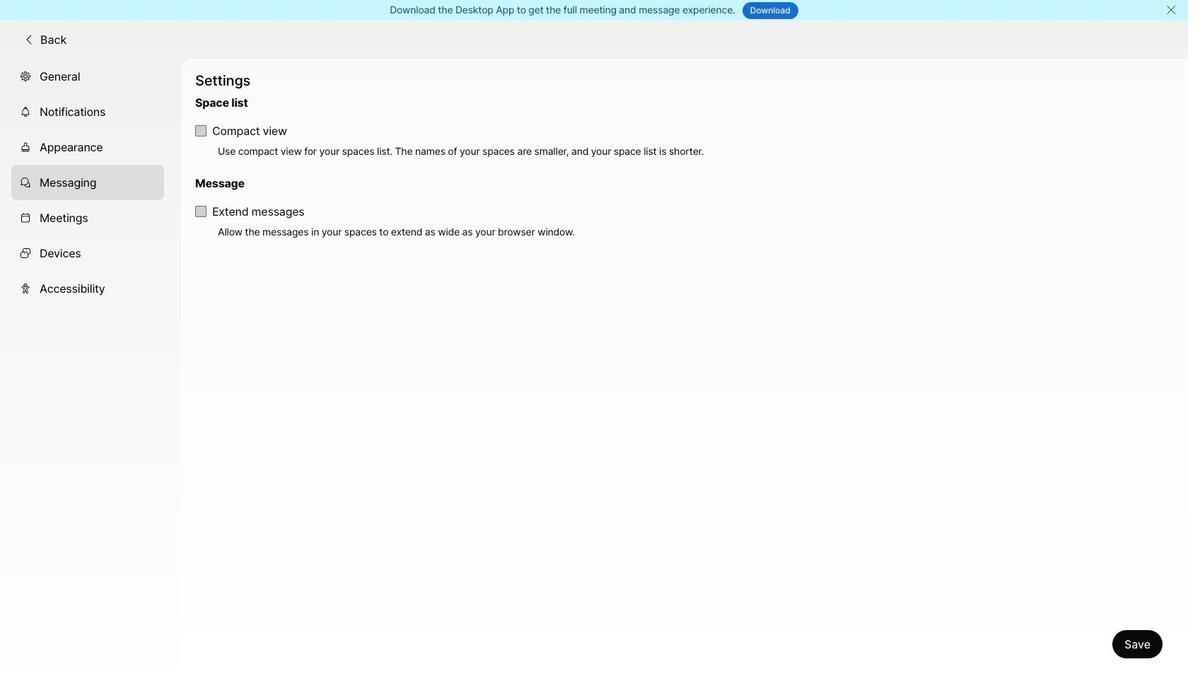 Task type: vqa. For each thing, say whether or not it's contained in the screenshot.
Settings navigation at the left of the page
yes



Task type: describe. For each thing, give the bounding box(es) containing it.
general tab
[[11, 58, 164, 94]]

meetings tab
[[11, 200, 164, 235]]

appearance tab
[[11, 129, 164, 165]]

devices tab
[[11, 235, 164, 271]]

settings navigation
[[0, 58, 181, 681]]

accessibility tab
[[11, 271, 164, 306]]

notifications tab
[[11, 94, 164, 129]]

cancel_16 image
[[1166, 4, 1177, 16]]

messaging tab
[[11, 165, 164, 200]]



